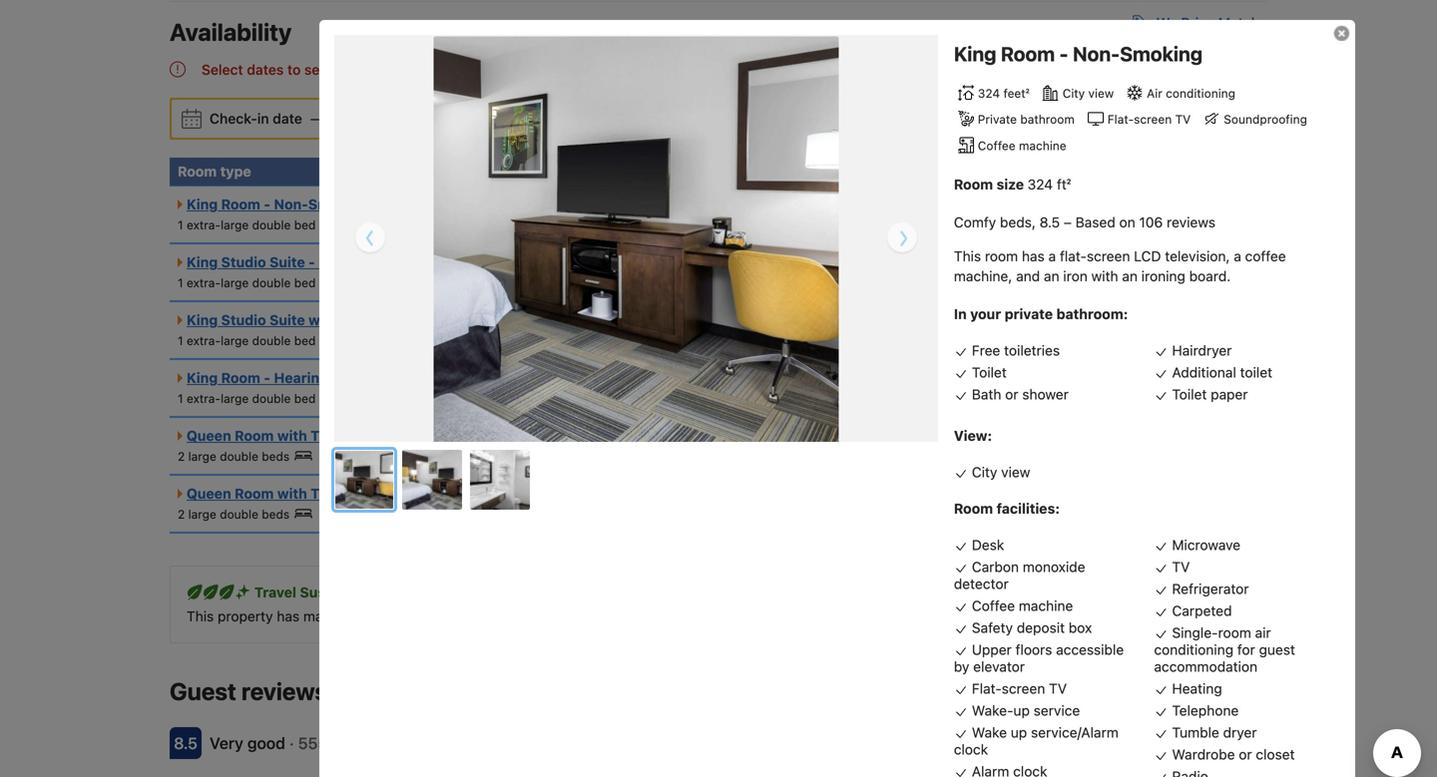 Task type: vqa. For each thing, say whether or not it's contained in the screenshot.
dryer
yes



Task type: describe. For each thing, give the bounding box(es) containing it.
see
[[1158, 685, 1183, 702]]

facilities:
[[997, 501, 1060, 517]]

1 extra-large double bed for -
[[178, 276, 316, 290]]

and inside this room has a flat-screen lcd television, a coffee machine, and an iron with an ironing board.
[[1016, 268, 1040, 284]]

3 extra- from the top
[[187, 334, 221, 348]]

feet²
[[1004, 86, 1030, 100]]

3 1 extra-large double bed from the top
[[178, 334, 316, 348]]

has for room
[[1022, 248, 1045, 264]]

1 vertical spatial coffee
[[972, 598, 1015, 614]]

2 large double beds for queen room with two queen beds - non-smoking
[[178, 450, 290, 464]]

wake-
[[972, 703, 1014, 719]]

and inside region
[[505, 61, 530, 78]]

queen room with two queen beds - non-smoking
[[187, 428, 533, 444]]

bath or shower
[[972, 386, 1069, 403]]

king for -
[[187, 370, 218, 386]]

private
[[1005, 306, 1053, 322]]

for
[[1238, 642, 1256, 658]]

single-
[[1172, 625, 1218, 641]]

photo of king room - non-smoking #2 image
[[402, 450, 462, 510]]

refrigerator
[[1172, 581, 1249, 597]]

very good · 555 reviews
[[210, 734, 388, 753]]

1 vertical spatial reviews
[[242, 678, 328, 706]]

photo of king room - non-smoking #3 image
[[470, 450, 530, 510]]

beds for disability/hearing
[[391, 486, 425, 502]]

with inside this room has a flat-screen lcd television, a coffee machine, and an iron with an ironing board.
[[1092, 268, 1119, 284]]

bed for -
[[294, 276, 316, 290]]

dryer
[[1224, 725, 1257, 741]]

2 a from the left
[[1234, 248, 1242, 264]]

search
[[936, 110, 982, 127]]

non- down king studio suite with sofa bed - hearing access/non-smoking
[[420, 370, 454, 386]]

subscribing
[[633, 609, 708, 625]]

bathroom:
[[1057, 306, 1128, 322]]

× 4 for king studio suite - non-smoking
[[834, 261, 851, 275]]

1 horizontal spatial city
[[1063, 86, 1085, 100]]

0 horizontal spatial hearing
[[274, 370, 328, 386]]

comfy beds, 8.5 –                       based on  106 reviews
[[954, 214, 1216, 231]]

king room - hearing accessible - non-smoking link
[[178, 370, 514, 386]]

king studio suite with sofa bed - hearing access/non-smoking link
[[178, 312, 623, 329]]

× for king studio suite with sofa bed - hearing access/non-smoking
[[834, 319, 841, 333]]

bed for hearing
[[294, 392, 316, 406]]

0 vertical spatial photo of king room - non-smoking #1 image
[[434, 36, 839, 444]]

room for single-
[[1218, 625, 1252, 641]]

elevator
[[974, 659, 1025, 675]]

2 large double beds for queen room with two queen beds - disability/hearing access - non-smoking
[[178, 508, 290, 522]]

0 horizontal spatial photo of king room - non-smoking #1 image
[[335, 451, 395, 511]]

check-out date button
[[322, 101, 441, 137]]

0 vertical spatial view
[[1089, 86, 1114, 100]]

view:
[[954, 428, 992, 444]]

air
[[1147, 86, 1163, 100]]

106
[[1140, 214, 1163, 231]]

0 horizontal spatial king room - non-smoking
[[187, 196, 369, 213]]

guest
[[170, 678, 236, 706]]

upper
[[972, 642, 1012, 658]]

number of guests
[[818, 163, 941, 180]]

huge
[[343, 609, 375, 625]]

1 extra-large double bed for non-
[[178, 218, 316, 232]]

1 horizontal spatial king room - non-smoking
[[954, 42, 1203, 65]]

service
[[1034, 703, 1080, 719]]

safety
[[972, 620, 1013, 636]]

very
[[210, 734, 243, 753]]

two for non-
[[311, 428, 339, 444]]

lcd
[[1134, 248, 1162, 264]]

king studio suite - non-smoking
[[187, 254, 413, 271]]

beds for queen room with two queen beds - non-smoking
[[262, 450, 290, 464]]

× inside the '4 adults, 3 children' element
[[834, 435, 841, 449]]

by inside the upper floors accessible by elevator
[[954, 659, 970, 675]]

guest reviews
[[170, 678, 328, 706]]

1 sustainability from the left
[[526, 609, 610, 625]]

tv for safety deposit box
[[1049, 681, 1067, 697]]

studio for king studio suite - non-smoking
[[221, 254, 266, 271]]

3 1 from the top
[[178, 334, 183, 348]]

up for wake
[[1011, 725, 1028, 741]]

microwave
[[1172, 537, 1241, 553]]

2 for queen room with two queen beds - disability/hearing access - non-smoking
[[178, 508, 185, 522]]

wardrobe or closet
[[1172, 747, 1295, 763]]

2 machine from the top
[[1019, 598, 1074, 614]]

ft²
[[1057, 176, 1072, 193]]

324 feet²
[[978, 86, 1030, 100]]

travel
[[255, 585, 296, 601]]

3+
[[424, 585, 442, 601]]

2 vertical spatial reviews
[[332, 734, 388, 753]]

non- up sofa
[[319, 254, 353, 271]]

sustainable
[[300, 585, 381, 601]]

hairdryer
[[1172, 342, 1232, 359]]

2 sustainability from the left
[[881, 609, 966, 625]]

2 date from the left
[[403, 110, 433, 127]]

heating
[[1172, 681, 1223, 697]]

select
[[202, 61, 243, 78]]

room for this
[[985, 248, 1018, 264]]

paper
[[1211, 386, 1248, 403]]

1 more from the left
[[774, 609, 807, 625]]

see availability
[[1158, 685, 1256, 702]]

suite for -
[[270, 254, 305, 271]]

travel sustainable level 3+
[[255, 585, 442, 601]]

1 a from the left
[[1049, 248, 1056, 264]]

screen for carbon monoxide detector
[[1002, 681, 1046, 697]]

1 machine from the top
[[1019, 139, 1067, 153]]

bed
[[377, 312, 403, 329]]

bath
[[972, 386, 1002, 403]]

room size 324 ft²
[[954, 176, 1072, 193]]

safety deposit box
[[972, 620, 1092, 636]]

guest
[[1259, 642, 1296, 658]]

up for wake-
[[1014, 703, 1030, 719]]

comfy
[[954, 214, 996, 231]]

prices
[[533, 61, 574, 78]]

guests
[[894, 163, 941, 180]]

third
[[810, 609, 840, 625]]

this property has made huge commitments towards sustainability by subscribing to one or more third party sustainability certifications.
[[187, 609, 1057, 625]]

in your private bathroom:
[[954, 306, 1128, 322]]

private bathroom
[[978, 112, 1075, 126]]

1 vertical spatial tv
[[1172, 559, 1190, 575]]

1 vertical spatial 8.5
[[174, 734, 198, 753]]

king room - hearing accessible - non-smoking
[[187, 370, 514, 386]]

scored 8.5 element
[[170, 728, 202, 760]]

0 vertical spatial coffee machine
[[978, 139, 1067, 153]]

studio for king studio suite with sofa bed - hearing access/non-smoking
[[221, 312, 266, 329]]

learn more
[[1178, 609, 1251, 625]]

availability inside region
[[432, 61, 502, 78]]

× 4 for king studio suite with sofa bed - hearing access/non-smoking
[[834, 319, 851, 333]]

beds,
[[1000, 214, 1036, 231]]

1 vertical spatial coffee machine
[[972, 598, 1074, 614]]

king studio suite with sofa bed - hearing access/non-smoking
[[187, 312, 623, 329]]

level
[[384, 585, 420, 601]]

2 for queen room with two queen beds - non-smoking
[[178, 450, 185, 464]]

search button
[[912, 100, 1006, 138]]

toilet for toilet
[[972, 364, 1007, 381]]

free toiletries
[[972, 342, 1060, 359]]

wake
[[972, 725, 1007, 741]]

flat- for upper floors accessible by elevator
[[972, 681, 1002, 697]]

​
[[1064, 501, 1064, 517]]

two for disability/hearing
[[311, 486, 339, 502]]

made
[[303, 609, 339, 625]]

on
[[1120, 214, 1136, 231]]

beds for queen room with two queen beds - disability/hearing access - non-smoking
[[262, 508, 290, 522]]

monoxide
[[1023, 559, 1086, 575]]

box
[[1069, 620, 1092, 636]]

1 for king room - hearing accessible - non-smoking
[[178, 392, 183, 406]]

coffee
[[1245, 248, 1286, 264]]

clock
[[954, 742, 988, 758]]

1 an from the left
[[1044, 268, 1060, 284]]

select dates to see this property's availability and prices region
[[170, 58, 1268, 82]]



Task type: locate. For each thing, give the bounding box(es) containing it.
flat-screen tv for safety
[[972, 681, 1067, 697]]

city view up room facilities: ​
[[972, 464, 1031, 481]]

1 vertical spatial ×
[[834, 319, 841, 333]]

hearing right bed
[[417, 312, 471, 329]]

machine,
[[954, 268, 1013, 284]]

tumble dryer
[[1172, 725, 1257, 741]]

ironing
[[1142, 268, 1186, 284]]

1 vertical spatial room
[[1218, 625, 1252, 641]]

wake-up service
[[972, 703, 1080, 719]]

2 vertical spatial or
[[1239, 747, 1252, 763]]

suite for with
[[270, 312, 305, 329]]

king room - non-smoking down type at left top
[[187, 196, 369, 213]]

screen down based
[[1087, 248, 1131, 264]]

4 for king studio suite with sofa bed - hearing access/non-smoking
[[844, 319, 851, 333]]

has down travel
[[277, 609, 300, 625]]

1 horizontal spatial to
[[712, 609, 725, 625]]

air
[[1255, 625, 1272, 641]]

2 × 4 from the top
[[834, 319, 851, 333]]

0 horizontal spatial view
[[1001, 464, 1031, 481]]

2
[[178, 450, 185, 464], [178, 508, 185, 522]]

0 horizontal spatial an
[[1044, 268, 1060, 284]]

see availability button
[[1146, 676, 1268, 712]]

324 left ft²
[[1028, 176, 1053, 193]]

2 vertical spatial ×
[[834, 435, 841, 449]]

3 bed from the top
[[294, 334, 316, 348]]

type
[[220, 163, 251, 180]]

1 extra- from the top
[[187, 218, 221, 232]]

2 extra- from the top
[[187, 276, 221, 290]]

machine down bathroom
[[1019, 139, 1067, 153]]

0 horizontal spatial flat-screen tv
[[972, 681, 1067, 697]]

rated very good element
[[210, 734, 285, 753]]

a
[[1049, 248, 1056, 264], [1234, 248, 1242, 264]]

upper floors accessible by elevator
[[954, 642, 1124, 675]]

to
[[287, 61, 301, 78], [712, 609, 725, 625]]

2 bed from the top
[[294, 276, 316, 290]]

king room - non-smoking up bathroom
[[954, 42, 1203, 65]]

an
[[1044, 268, 1060, 284], [1122, 268, 1138, 284]]

1 vertical spatial beds
[[262, 508, 290, 522]]

in
[[954, 306, 967, 322]]

0 vertical spatial screen
[[1134, 112, 1172, 126]]

0 vertical spatial city view
[[1063, 86, 1114, 100]]

reviews up television,
[[1167, 214, 1216, 231]]

studio
[[221, 254, 266, 271], [221, 312, 266, 329]]

bed
[[294, 218, 316, 232], [294, 276, 316, 290], [294, 334, 316, 348], [294, 392, 316, 406]]

beds down queen room with two queen beds - non-smoking link
[[262, 450, 290, 464]]

beds for non-
[[391, 428, 425, 444]]

service/alarm
[[1031, 725, 1119, 741]]

more left air
[[1218, 609, 1251, 625]]

property
[[218, 609, 273, 625]]

king for smoking
[[187, 254, 218, 271]]

this up machine,
[[954, 248, 981, 264]]

8.5 left very
[[174, 734, 198, 753]]

date
[[273, 110, 302, 127], [403, 110, 433, 127]]

0 horizontal spatial city
[[972, 464, 998, 481]]

1 vertical spatial 2 large double beds
[[178, 508, 290, 522]]

machine up "deposit"
[[1019, 598, 1074, 614]]

flat-
[[1060, 248, 1087, 264]]

date right "in"
[[273, 110, 302, 127]]

check- right —
[[330, 110, 378, 127]]

tv down air conditioning
[[1176, 112, 1191, 126]]

1 vertical spatial has
[[277, 609, 300, 625]]

to left the one
[[712, 609, 725, 625]]

screen down "air"
[[1134, 112, 1172, 126]]

coffee
[[978, 139, 1016, 153], [972, 598, 1015, 614]]

coffee machine
[[978, 139, 1067, 153], [972, 598, 1074, 614]]

or for bath
[[1006, 386, 1019, 403]]

1 horizontal spatial more
[[1218, 609, 1251, 625]]

has for property
[[277, 609, 300, 625]]

0 vertical spatial 324
[[978, 86, 1000, 100]]

2 2 large double beds from the top
[[178, 508, 290, 522]]

324 up the 'private'
[[978, 86, 1000, 100]]

2 vertical spatial × 4
[[834, 435, 851, 449]]

2 2 from the top
[[178, 508, 185, 522]]

1 vertical spatial or
[[757, 609, 770, 625]]

check- down "select"
[[210, 110, 257, 127]]

1 4 from the top
[[844, 261, 851, 275]]

1 2 large double beds from the top
[[178, 450, 290, 464]]

shower
[[1023, 386, 1069, 403]]

extra- for king room - non-smoking
[[187, 218, 221, 232]]

0 horizontal spatial 8.5
[[174, 734, 198, 753]]

tv down microwave
[[1172, 559, 1190, 575]]

has
[[1022, 248, 1045, 264], [277, 609, 300, 625]]

4 for king studio suite - non-smoking
[[844, 261, 851, 275]]

room type
[[178, 163, 251, 180]]

with
[[1092, 268, 1119, 284], [309, 312, 338, 329], [277, 428, 307, 444], [277, 486, 307, 502]]

1 vertical spatial city view
[[972, 464, 1031, 481]]

screen up wake-up service
[[1002, 681, 1046, 697]]

desk
[[972, 537, 1005, 553]]

2 4 from the top
[[844, 319, 851, 333]]

0 vertical spatial tv
[[1176, 112, 1191, 126]]

carpeted
[[1172, 603, 1232, 619]]

1 horizontal spatial check-
[[330, 110, 378, 127]]

beds down queen room with two queen beds - non-smoking
[[391, 486, 425, 502]]

1 vertical spatial studio
[[221, 312, 266, 329]]

availability up telephone
[[1186, 685, 1256, 702]]

flat- right bathroom
[[1108, 112, 1134, 126]]

photo of king room - non-smoking #1 image
[[434, 36, 839, 444], [335, 451, 395, 511]]

2 1 from the top
[[178, 276, 183, 290]]

air conditioning
[[1147, 86, 1236, 100]]

0 vertical spatial 2
[[178, 450, 185, 464]]

1 horizontal spatial hearing
[[417, 312, 471, 329]]

good
[[247, 734, 285, 753]]

city down view:
[[972, 464, 998, 481]]

room inside this room has a flat-screen lcd television, a coffee machine, and an iron with an ironing board.
[[985, 248, 1018, 264]]

1 studio from the top
[[221, 254, 266, 271]]

1 × 4 from the top
[[834, 261, 851, 275]]

1 bed from the top
[[294, 218, 316, 232]]

0 horizontal spatial a
[[1049, 248, 1056, 264]]

wake up service/alarm clock
[[954, 725, 1119, 758]]

2 vertical spatial 4
[[844, 435, 851, 449]]

studio down king room - non-smoking link
[[221, 254, 266, 271]]

by left elevator
[[954, 659, 970, 675]]

hearing left accessible
[[274, 370, 328, 386]]

2 studio from the top
[[221, 312, 266, 329]]

0 horizontal spatial to
[[287, 61, 301, 78]]

+
[[859, 434, 867, 448]]

tv up service at the bottom right
[[1049, 681, 1067, 697]]

coffee up safety
[[972, 598, 1015, 614]]

2 suite from the top
[[270, 312, 305, 329]]

× 4 inside the '4 adults, 3 children' element
[[834, 435, 851, 449]]

8.5 left –
[[1040, 214, 1060, 231]]

with left sofa
[[309, 312, 338, 329]]

bed for non-
[[294, 218, 316, 232]]

one
[[729, 609, 753, 625]]

an down lcd at the top of page
[[1122, 268, 1138, 284]]

0 vertical spatial two
[[311, 428, 339, 444]]

and left prices
[[505, 61, 530, 78]]

a left coffee
[[1234, 248, 1242, 264]]

flat-screen tv down "air"
[[1108, 112, 1191, 126]]

0 horizontal spatial city view
[[972, 464, 1031, 481]]

0 vertical spatial or
[[1006, 386, 1019, 403]]

1 vertical spatial city
[[972, 464, 998, 481]]

to inside select dates to see this property's availability and prices region
[[287, 61, 301, 78]]

0 vertical spatial 4
[[844, 261, 851, 275]]

1 horizontal spatial a
[[1234, 248, 1242, 264]]

3 4 from the top
[[844, 435, 851, 449]]

extra- for king room - hearing accessible - non-smoking
[[187, 392, 221, 406]]

1 × from the top
[[834, 261, 841, 275]]

8.5
[[1040, 214, 1060, 231], [174, 734, 198, 753]]

dates
[[247, 61, 284, 78]]

2 beds from the top
[[391, 486, 425, 502]]

king for bed
[[187, 312, 218, 329]]

1 extra-large double bed for hearing
[[178, 392, 316, 406]]

1 1 from the top
[[178, 218, 183, 232]]

date right out
[[403, 110, 433, 127]]

1 beds from the top
[[262, 450, 290, 464]]

0 vertical spatial coffee
[[978, 139, 1016, 153]]

0 vertical spatial machine
[[1019, 139, 1067, 153]]

toilet up bath
[[972, 364, 1007, 381]]

0 vertical spatial ×
[[834, 261, 841, 275]]

2 × from the top
[[834, 319, 841, 333]]

has inside this room has a flat-screen lcd television, a coffee machine, and an iron with an ironing board.
[[1022, 248, 1045, 264]]

in
[[257, 110, 269, 127]]

0 vertical spatial 2 large double beds
[[178, 450, 290, 464]]

1 horizontal spatial screen
[[1087, 248, 1131, 264]]

room up machine,
[[985, 248, 1018, 264]]

0 vertical spatial flat-
[[1108, 112, 1134, 126]]

view left "air"
[[1089, 86, 1114, 100]]

1 beds from the top
[[391, 428, 425, 444]]

1 vertical spatial to
[[712, 609, 725, 625]]

king
[[954, 42, 997, 65], [187, 196, 218, 213], [187, 254, 218, 271], [187, 312, 218, 329], [187, 370, 218, 386]]

up up wake up service/alarm clock at the right bottom of the page
[[1014, 703, 1030, 719]]

0 vertical spatial up
[[1014, 703, 1030, 719]]

1
[[178, 218, 183, 232], [178, 276, 183, 290], [178, 334, 183, 348], [178, 392, 183, 406]]

free
[[972, 342, 1001, 359]]

1 horizontal spatial date
[[403, 110, 433, 127]]

or right the one
[[757, 609, 770, 625]]

1 vertical spatial × 4
[[834, 319, 851, 333]]

or right bath
[[1006, 386, 1019, 403]]

1 horizontal spatial and
[[1016, 268, 1040, 284]]

city view up bathroom
[[1063, 86, 1114, 100]]

1 vertical spatial availability
[[1186, 685, 1256, 702]]

carbon monoxide detector
[[954, 559, 1086, 592]]

studio down king studio suite - non-smoking link
[[221, 312, 266, 329]]

reviews right 555
[[332, 734, 388, 753]]

room inside single-room air conditioning for guest accommodation
[[1218, 625, 1252, 641]]

beds
[[391, 428, 425, 444], [391, 486, 425, 502]]

view up room facilities: ​
[[1001, 464, 1031, 481]]

or down the dryer
[[1239, 747, 1252, 763]]

1 horizontal spatial flat-screen tv
[[1108, 112, 1191, 126]]

with down queen room with two queen beds - non-smoking link
[[277, 486, 307, 502]]

4 1 extra-large double bed from the top
[[178, 392, 316, 406]]

1 suite from the top
[[270, 254, 305, 271]]

1 check- from the left
[[210, 110, 257, 127]]

bed up king studio suite - non-smoking
[[294, 218, 316, 232]]

0 horizontal spatial or
[[757, 609, 770, 625]]

flat- up wake-
[[972, 681, 1002, 697]]

beds up travel
[[262, 508, 290, 522]]

coffee machine down private bathroom
[[978, 139, 1067, 153]]

up down wake-up service
[[1011, 725, 1028, 741]]

0 horizontal spatial date
[[273, 110, 302, 127]]

flat-
[[1108, 112, 1134, 126], [972, 681, 1002, 697]]

carbon
[[972, 559, 1019, 575]]

beds
[[262, 450, 290, 464], [262, 508, 290, 522]]

0 vertical spatial to
[[287, 61, 301, 78]]

access/non-
[[475, 312, 563, 329]]

private
[[978, 112, 1017, 126]]

this for this property has made huge commitments towards sustainability by subscribing to one or more third party sustainability certifications.
[[187, 609, 214, 625]]

4 extra- from the top
[[187, 392, 221, 406]]

learn
[[1178, 609, 1214, 625]]

conditioning inside single-room air conditioning for guest accommodation
[[1154, 642, 1234, 658]]

telephone
[[1172, 703, 1239, 719]]

1 horizontal spatial view
[[1089, 86, 1114, 100]]

by
[[614, 609, 630, 625], [954, 659, 970, 675]]

guest reviews element
[[170, 676, 1138, 708]]

coffee machine up the safety deposit box on the right bottom of the page
[[972, 598, 1074, 614]]

0 vertical spatial by
[[614, 609, 630, 625]]

0 horizontal spatial has
[[277, 609, 300, 625]]

4 adults, 3 children element
[[818, 426, 931, 449]]

availability right property's
[[432, 61, 502, 78]]

non- right the access
[[628, 486, 663, 502]]

room facilities: ​
[[954, 501, 1064, 517]]

more inside button
[[1218, 609, 1251, 625]]

1 for king room - non-smoking
[[178, 218, 183, 232]]

tv for air conditioning
[[1176, 112, 1191, 126]]

flat-screen tv for air
[[1108, 112, 1191, 126]]

reviews up ·
[[242, 678, 328, 706]]

0 vertical spatial toilet
[[972, 364, 1007, 381]]

bed down king room - hearing accessible - non-smoking link
[[294, 392, 316, 406]]

1 vertical spatial screen
[[1087, 248, 1131, 264]]

sustainability right party on the right bottom
[[881, 609, 966, 625]]

an left the iron
[[1044, 268, 1060, 284]]

0 horizontal spatial screen
[[1002, 681, 1046, 697]]

0 horizontal spatial flat-
[[972, 681, 1002, 697]]

toilet down additional
[[1172, 386, 1207, 403]]

2 large double beds
[[178, 450, 290, 464], [178, 508, 290, 522]]

× for king studio suite - non-smoking
[[834, 261, 841, 275]]

up inside wake up service/alarm clock
[[1011, 725, 1028, 741]]

commitments
[[379, 609, 467, 625]]

toiletries
[[1004, 342, 1060, 359]]

conditioning right "air"
[[1166, 86, 1236, 100]]

reviews
[[1167, 214, 1216, 231], [242, 678, 328, 706], [332, 734, 388, 753]]

1 vertical spatial machine
[[1019, 598, 1074, 614]]

check-
[[210, 110, 257, 127], [330, 110, 378, 127]]

bed up king room - hearing accessible - non-smoking link
[[294, 334, 316, 348]]

0 vertical spatial and
[[505, 61, 530, 78]]

suite down king studio suite - non-smoking link
[[270, 312, 305, 329]]

accessible
[[332, 370, 406, 386]]

1 vertical spatial 324
[[1028, 176, 1053, 193]]

0 vertical spatial flat-screen tv
[[1108, 112, 1191, 126]]

1 vertical spatial king room - non-smoking
[[187, 196, 369, 213]]

availability
[[170, 18, 292, 46]]

has down the beds,
[[1022, 248, 1045, 264]]

1 two from the top
[[311, 428, 339, 444]]

4 1 from the top
[[178, 392, 183, 406]]

sustainability right towards
[[526, 609, 610, 625]]

0 vertical spatial reviews
[[1167, 214, 1216, 231]]

this for this room has a flat-screen lcd television, a coffee machine, and an iron with an ironing board.
[[954, 248, 981, 264]]

deposit
[[1017, 620, 1065, 636]]

hearing
[[417, 312, 471, 329], [274, 370, 328, 386]]

1 vertical spatial photo of king room - non-smoking #1 image
[[335, 451, 395, 511]]

this left property
[[187, 609, 214, 625]]

0 horizontal spatial by
[[614, 609, 630, 625]]

queen room with two queen beds - disability/hearing access - non-smoking
[[187, 486, 723, 502]]

2 two from the top
[[311, 486, 339, 502]]

1 extra-large double bed
[[178, 218, 316, 232], [178, 276, 316, 290], [178, 334, 316, 348], [178, 392, 316, 406]]

this room has a flat-screen lcd television, a coffee machine, and an iron with an ironing board.
[[954, 248, 1286, 284]]

0 horizontal spatial reviews
[[242, 678, 328, 706]]

1 for king studio suite - non-smoking
[[178, 276, 183, 290]]

to left see at top left
[[287, 61, 301, 78]]

2 more from the left
[[1218, 609, 1251, 625]]

two down king room - hearing accessible - non-smoking link
[[311, 428, 339, 444]]

view
[[1089, 86, 1114, 100], [1001, 464, 1031, 481]]

size
[[997, 176, 1024, 193]]

1 horizontal spatial city view
[[1063, 86, 1114, 100]]

two down queen room with two queen beds - non-smoking link
[[311, 486, 339, 502]]

machine
[[1019, 139, 1067, 153], [1019, 598, 1074, 614]]

toilet for toilet paper
[[1172, 386, 1207, 403]]

conditioning down single-
[[1154, 642, 1234, 658]]

0 vertical spatial availability
[[432, 61, 502, 78]]

this inside this room has a flat-screen lcd television, a coffee machine, and an iron with an ironing board.
[[954, 248, 981, 264]]

2 horizontal spatial screen
[[1134, 112, 1172, 126]]

with right the iron
[[1092, 268, 1119, 284]]

see
[[304, 61, 328, 78]]

availability inside button
[[1186, 685, 1256, 702]]

0 vertical spatial suite
[[270, 254, 305, 271]]

1 horizontal spatial reviews
[[332, 734, 388, 753]]

4 bed from the top
[[294, 392, 316, 406]]

1 vertical spatial beds
[[391, 486, 425, 502]]

2 check- from the left
[[330, 110, 378, 127]]

disability/hearing
[[439, 486, 562, 502]]

0 vertical spatial 8.5
[[1040, 214, 1060, 231]]

0 vertical spatial room
[[985, 248, 1018, 264]]

queen
[[187, 428, 231, 444], [343, 428, 387, 444], [187, 486, 231, 502], [343, 486, 387, 502]]

1 vertical spatial two
[[311, 486, 339, 502]]

2 1 extra-large double bed from the top
[[178, 276, 316, 290]]

property's
[[359, 61, 428, 78]]

city up bathroom
[[1063, 86, 1085, 100]]

1 vertical spatial by
[[954, 659, 970, 675]]

screen inside this room has a flat-screen lcd television, a coffee machine, and an iron with an ironing board.
[[1087, 248, 1131, 264]]

more left third at the bottom
[[774, 609, 807, 625]]

detector
[[954, 576, 1009, 592]]

0 horizontal spatial 324
[[978, 86, 1000, 100]]

2 an from the left
[[1122, 268, 1138, 284]]

2 beds from the top
[[262, 508, 290, 522]]

0 horizontal spatial toilet
[[972, 364, 1007, 381]]

television,
[[1165, 248, 1230, 264]]

flat- for private bathroom
[[1108, 112, 1134, 126]]

by left the subscribing
[[614, 609, 630, 625]]

room up for
[[1218, 625, 1252, 641]]

1 2 from the top
[[178, 450, 185, 464]]

of
[[877, 163, 891, 180]]

0 vertical spatial this
[[954, 248, 981, 264]]

1 vertical spatial toilet
[[1172, 386, 1207, 403]]

with down king room - hearing accessible - non-smoking link
[[277, 428, 307, 444]]

non- up king studio suite - non-smoking link
[[274, 196, 308, 213]]

2 horizontal spatial reviews
[[1167, 214, 1216, 231]]

2 vertical spatial tv
[[1049, 681, 1067, 697]]

3 × from the top
[[834, 435, 841, 449]]

1 horizontal spatial an
[[1122, 268, 1138, 284]]

1 vertical spatial conditioning
[[1154, 642, 1234, 658]]

555
[[298, 734, 328, 753]]

1 date from the left
[[273, 110, 302, 127]]

extra- for king studio suite - non-smoking
[[187, 276, 221, 290]]

bed down king studio suite - non-smoking
[[294, 276, 316, 290]]

0 horizontal spatial check-
[[210, 110, 257, 127]]

a left flat- at the top of page
[[1049, 248, 1056, 264]]

closet
[[1256, 747, 1295, 763]]

0 vertical spatial hearing
[[417, 312, 471, 329]]

1 vertical spatial view
[[1001, 464, 1031, 481]]

this
[[331, 61, 356, 78]]

check-in date button
[[202, 101, 310, 137]]

suite
[[270, 254, 305, 271], [270, 312, 305, 329]]

1 horizontal spatial 324
[[1028, 176, 1053, 193]]

beds up photo of king room - non-smoking #2
[[391, 428, 425, 444]]

screen for 324 feet²
[[1134, 112, 1172, 126]]

3 × 4 from the top
[[834, 435, 851, 449]]

coffee down the 'private'
[[978, 139, 1016, 153]]

and up private
[[1016, 268, 1040, 284]]

suite down king room - non-smoking link
[[270, 254, 305, 271]]

non- up bathroom
[[1073, 42, 1120, 65]]

1 horizontal spatial flat-
[[1108, 112, 1134, 126]]

0 vertical spatial has
[[1022, 248, 1045, 264]]

non- up photo of king room - non-smoking #2
[[439, 428, 473, 444]]

or for wardrobe
[[1239, 747, 1252, 763]]

flat-screen tv up wake-up service
[[972, 681, 1067, 697]]

room
[[985, 248, 1018, 264], [1218, 625, 1252, 641]]

0 vertical spatial conditioning
[[1166, 86, 1236, 100]]

1 1 extra-large double bed from the top
[[178, 218, 316, 232]]

iron
[[1064, 268, 1088, 284]]

1 vertical spatial up
[[1011, 725, 1028, 741]]



